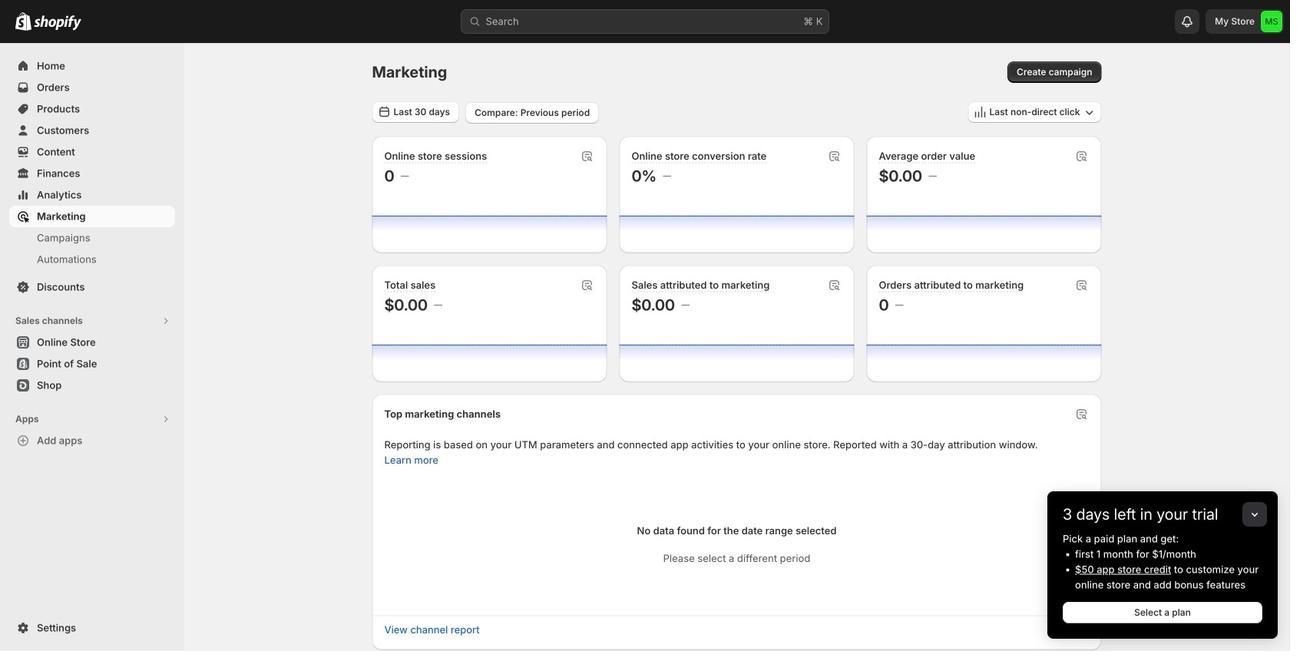 Task type: vqa. For each thing, say whether or not it's contained in the screenshot.
Start By Stocking Your Store With Products Your Customers Will Love image
no



Task type: describe. For each thing, give the bounding box(es) containing it.
0 horizontal spatial shopify image
[[15, 12, 31, 31]]



Task type: locate. For each thing, give the bounding box(es) containing it.
my store image
[[1261, 11, 1283, 32]]

1 horizontal spatial shopify image
[[34, 15, 81, 31]]

shopify image
[[15, 12, 31, 31], [34, 15, 81, 31]]



